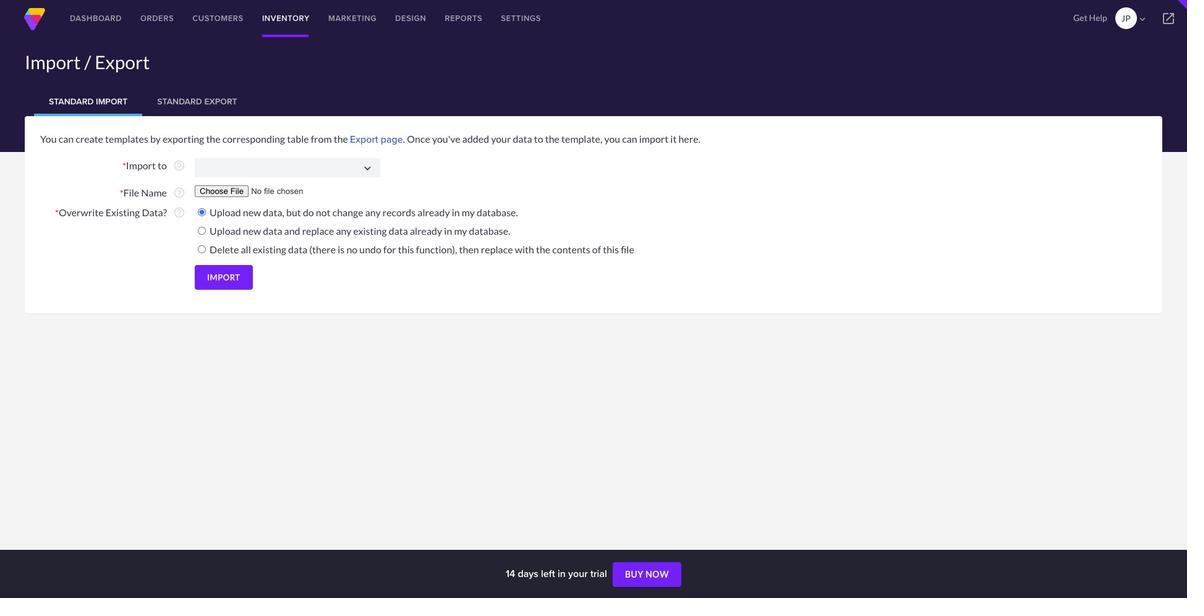 Task type: describe. For each thing, give the bounding box(es) containing it.
new for data,
[[243, 207, 261, 219]]

it
[[671, 133, 677, 145]]

no
[[347, 244, 358, 256]]

you
[[40, 133, 57, 145]]

for
[[384, 244, 396, 256]]

1 horizontal spatial any
[[365, 207, 381, 219]]

marketing
[[328, 12, 377, 24]]

then
[[459, 244, 479, 256]]

settings
[[501, 12, 541, 24]]

delete all existing data (there is no undo for this function), then replace with the contents of this file
[[210, 244, 635, 256]]

1 can from the left
[[59, 133, 74, 145]]

buy now link
[[613, 563, 682, 588]]

0 horizontal spatial replace
[[302, 225, 334, 237]]

to inside you can create templates by exporting the corresponding table from the export page . once you've added your data to the template, you can import it here.
[[534, 133, 544, 145]]

import down the delete at the top left
[[207, 273, 240, 283]]

file
[[621, 244, 635, 256]]

* overwrite existing data? help_outline
[[55, 207, 186, 219]]

1 vertical spatial in
[[444, 225, 452, 237]]

import link
[[195, 266, 253, 290]]

data,
[[263, 207, 284, 219]]

days
[[518, 567, 539, 581]]

1 vertical spatial my
[[454, 225, 467, 237]]

1 vertical spatial already
[[410, 225, 442, 237]]

once
[[407, 133, 430, 145]]

trial
[[591, 567, 607, 581]]

you can create templates by exporting the corresponding table from the export page . once you've added your data to the template, you can import it here.
[[40, 132, 701, 147]]

standard import link
[[34, 87, 142, 116]]

get
[[1074, 12, 1088, 23]]

template,
[[562, 133, 603, 145]]

to inside the * import to help_outline
[[158, 160, 167, 171]]

all
[[241, 244, 251, 256]]

dashboard
[[70, 12, 122, 24]]

0 vertical spatial already
[[418, 207, 450, 219]]

import
[[640, 133, 669, 145]]

upload new data and replace any existing data already in my database.
[[210, 225, 511, 237]]

file
[[123, 187, 139, 199]]

with
[[515, 244, 534, 256]]

import up templates
[[96, 95, 128, 108]]

buy
[[625, 570, 644, 580]]

the left template,
[[545, 133, 560, 145]]

by
[[150, 133, 161, 145]]

undo
[[360, 244, 382, 256]]

0 vertical spatial existing
[[353, 225, 387, 237]]

2 vertical spatial in
[[558, 567, 566, 581]]

reports
[[445, 12, 483, 24]]

help_outline for * file name help_outline
[[173, 187, 186, 199]]

page
[[381, 132, 403, 147]]

0 vertical spatial in
[[452, 207, 460, 219]]

(there
[[309, 244, 336, 256]]

0 vertical spatial database.
[[477, 207, 518, 219]]

data down "and"
[[288, 244, 308, 256]]

Upload new data, but do not change any records already in my database. radio
[[198, 209, 206, 217]]

1 vertical spatial database.
[[469, 225, 511, 237]]

the right with at the top left of the page
[[536, 244, 551, 256]]

the right from
[[334, 133, 348, 145]]

you've
[[432, 133, 461, 145]]

1 vertical spatial export
[[204, 95, 237, 108]]

* import to help_outline
[[123, 160, 186, 172]]

you
[[605, 133, 621, 145]]

import / export
[[25, 51, 150, 73]]

of
[[592, 244, 601, 256]]

2 horizontal spatial export
[[350, 132, 378, 147]]

from
[[311, 133, 332, 145]]

1 this from the left
[[398, 244, 414, 256]]

3 help_outline from the top
[[173, 207, 186, 219]]

1 vertical spatial replace
[[481, 244, 513, 256]]

0 vertical spatial export
[[95, 51, 150, 73]]

your inside you can create templates by exporting the corresponding table from the export page . once you've added your data to the template, you can import it here.
[[491, 133, 511, 145]]

function),
[[416, 244, 457, 256]]



Task type: vqa. For each thing, say whether or not it's contained in the screenshot.
exporting
yes



Task type: locate. For each thing, give the bounding box(es) containing it.
help_outline for * import to help_outline
[[173, 160, 186, 172]]

standard up exporting
[[157, 95, 202, 108]]

1 horizontal spatial standard
[[157, 95, 202, 108]]

in up then
[[452, 207, 460, 219]]

1 new from the top
[[243, 207, 261, 219]]

1 vertical spatial *
[[120, 188, 123, 199]]

* for * import to help_outline
[[123, 161, 126, 171]]

1 vertical spatial to
[[158, 160, 167, 171]]

this
[[398, 244, 414, 256], [603, 244, 619, 256]]

1 vertical spatial help_outline
[[173, 187, 186, 199]]

database. up with at the top left of the page
[[477, 207, 518, 219]]

0 horizontal spatial standard
[[49, 95, 94, 108]]

*
[[123, 161, 126, 171], [120, 188, 123, 199], [55, 208, 59, 219]]

in
[[452, 207, 460, 219], [444, 225, 452, 237], [558, 567, 566, 581]]

None file field
[[195, 186, 351, 198]]

0 horizontal spatial to
[[158, 160, 167, 171]]

0 horizontal spatial your
[[491, 133, 511, 145]]

replace left with at the top left of the page
[[481, 244, 513, 256]]

1 horizontal spatial this
[[603, 244, 619, 256]]

0 vertical spatial any
[[365, 207, 381, 219]]

1 horizontal spatial existing
[[353, 225, 387, 237]]

1 vertical spatial existing
[[253, 244, 286, 256]]

* inside '* file name help_outline'
[[120, 188, 123, 199]]

 link
[[1151, 0, 1188, 37]]

export page link
[[350, 132, 403, 147]]

dashboard link
[[61, 0, 131, 37]]

your left trial
[[568, 567, 588, 581]]

1 upload from the top
[[210, 207, 241, 219]]

help
[[1090, 12, 1108, 23]]

1 vertical spatial any
[[336, 225, 352, 237]]

any up upload new data and replace any existing data already in my database.
[[365, 207, 381, 219]]

change
[[333, 207, 363, 219]]

1 horizontal spatial to
[[534, 133, 544, 145]]

import inside the * import to help_outline
[[126, 160, 156, 171]]

0 vertical spatial my
[[462, 207, 475, 219]]

help_outline right name
[[173, 187, 186, 199]]

the right exporting
[[206, 133, 221, 145]]

0 vertical spatial new
[[243, 207, 261, 219]]

* for * overwrite existing data? help_outline
[[55, 208, 59, 219]]

2 standard from the left
[[157, 95, 202, 108]]

upload for upload new data, but do not change any records already in my database.
[[210, 207, 241, 219]]

* inside the * import to help_outline
[[123, 161, 126, 171]]

export
[[95, 51, 150, 73], [204, 95, 237, 108], [350, 132, 378, 147]]

corresponding
[[223, 133, 285, 145]]

0 horizontal spatial any
[[336, 225, 352, 237]]

standard
[[49, 95, 94, 108], [157, 95, 202, 108]]

existing
[[353, 225, 387, 237], [253, 244, 286, 256]]

replace up (there on the top
[[302, 225, 334, 237]]

0 vertical spatial to
[[534, 133, 544, 145]]

your right added
[[491, 133, 511, 145]]

inventory
[[262, 12, 310, 24]]

left
[[541, 567, 555, 581]]

None text field
[[195, 158, 380, 178]]

* file name help_outline
[[120, 187, 186, 199]]

existing up undo on the left
[[353, 225, 387, 237]]

import left /
[[25, 51, 81, 73]]

0 horizontal spatial this
[[398, 244, 414, 256]]

succeed online with volusion's shopping cart software image
[[22, 8, 47, 30]]

1 horizontal spatial replace
[[481, 244, 513, 256]]

data down records
[[389, 225, 408, 237]]

and
[[284, 225, 300, 237]]

new
[[243, 207, 261, 219], [243, 225, 261, 237]]

orders
[[140, 12, 174, 24]]

added
[[463, 133, 489, 145]]

standard up 'create'
[[49, 95, 94, 108]]

import
[[25, 51, 81, 73], [96, 95, 128, 108], [126, 160, 156, 171], [207, 273, 240, 283]]

1 horizontal spatial your
[[568, 567, 588, 581]]

jp
[[1122, 13, 1131, 24]]

help_outline left upload new data, but do not change any records already in my database. radio
[[173, 207, 186, 219]]

but
[[286, 207, 301, 219]]

any up is
[[336, 225, 352, 237]]

create
[[76, 133, 103, 145]]

0 vertical spatial replace
[[302, 225, 334, 237]]


[[1137, 14, 1149, 25]]

help_outline down exporting
[[173, 160, 186, 172]]

/
[[84, 51, 91, 73]]

your
[[491, 133, 511, 145], [568, 567, 588, 581]]


[[361, 162, 374, 175]]

export right /
[[95, 51, 150, 73]]

upload right upload new data, but do not change any records already in my database. radio
[[210, 207, 241, 219]]

1 help_outline from the top
[[173, 160, 186, 172]]

2 help_outline from the top
[[173, 187, 186, 199]]

data?
[[142, 207, 167, 219]]

standard import
[[49, 95, 128, 108]]

design
[[395, 12, 426, 24]]

data
[[513, 133, 532, 145], [263, 225, 282, 237], [389, 225, 408, 237], [288, 244, 308, 256]]

* inside * overwrite existing data? help_outline
[[55, 208, 59, 219]]

new up all
[[243, 225, 261, 237]]

2 this from the left
[[603, 244, 619, 256]]

14
[[506, 567, 515, 581]]

export left page
[[350, 132, 378, 147]]

1 vertical spatial upload
[[210, 225, 241, 237]]

table
[[287, 133, 309, 145]]

0 horizontal spatial can
[[59, 133, 74, 145]]

any
[[365, 207, 381, 219], [336, 225, 352, 237]]

0 vertical spatial your
[[491, 133, 511, 145]]

in right the left
[[558, 567, 566, 581]]

1 vertical spatial your
[[568, 567, 588, 581]]

upload up the delete at the top left
[[210, 225, 241, 237]]

do
[[303, 207, 314, 219]]

14 days left in your trial
[[506, 567, 610, 581]]

name
[[141, 187, 167, 199]]

help_outline
[[173, 160, 186, 172], [173, 187, 186, 199], [173, 207, 186, 219]]

upload new data, but do not change any records already in my database.
[[210, 207, 518, 219]]

1 standard from the left
[[49, 95, 94, 108]]

export up corresponding
[[204, 95, 237, 108]]

existing right all
[[253, 244, 286, 256]]

standard export
[[157, 95, 237, 108]]

.
[[403, 133, 405, 145]]

already right records
[[418, 207, 450, 219]]

data right added
[[513, 133, 532, 145]]

2 vertical spatial *
[[55, 208, 59, 219]]

exporting
[[163, 133, 204, 145]]

is
[[338, 244, 345, 256]]

0 vertical spatial *
[[123, 161, 126, 171]]

in up function), on the top left
[[444, 225, 452, 237]]

2 can from the left
[[622, 133, 638, 145]]

Upload new data and replace any existing data already in my database. radio
[[198, 227, 206, 235]]

2 vertical spatial help_outline
[[173, 207, 186, 219]]

data down data, at left
[[263, 225, 282, 237]]

2 new from the top
[[243, 225, 261, 237]]


[[1162, 11, 1177, 26]]

records
[[383, 207, 416, 219]]

contents
[[553, 244, 591, 256]]

2 vertical spatial export
[[350, 132, 378, 147]]

database.
[[477, 207, 518, 219], [469, 225, 511, 237]]

to left template,
[[534, 133, 544, 145]]

standard for standard import
[[49, 95, 94, 108]]

existing
[[106, 207, 140, 219]]

standard for standard export
[[157, 95, 202, 108]]

to
[[534, 133, 544, 145], [158, 160, 167, 171]]

1 horizontal spatial can
[[622, 133, 638, 145]]

0 vertical spatial help_outline
[[173, 160, 186, 172]]

upload for upload new data and replace any existing data already in my database.
[[210, 225, 241, 237]]

2 upload from the top
[[210, 225, 241, 237]]

replace
[[302, 225, 334, 237], [481, 244, 513, 256]]

Delete all existing data (there is no undo for this function), then replace with the contents of this file radio
[[198, 246, 206, 254]]

* for * file name help_outline
[[120, 188, 123, 199]]

buy now
[[625, 570, 669, 580]]

this right for
[[398, 244, 414, 256]]

customers
[[193, 12, 244, 24]]

import up file
[[126, 160, 156, 171]]

this right of on the top
[[603, 244, 619, 256]]

to down by
[[158, 160, 167, 171]]

standard export link
[[142, 87, 252, 116]]

0 horizontal spatial existing
[[253, 244, 286, 256]]

standard inside standard export link
[[157, 95, 202, 108]]

templates
[[105, 133, 148, 145]]

can
[[59, 133, 74, 145], [622, 133, 638, 145]]

0 horizontal spatial export
[[95, 51, 150, 73]]

database. up then
[[469, 225, 511, 237]]

0 vertical spatial upload
[[210, 207, 241, 219]]

new for data
[[243, 225, 261, 237]]

upload
[[210, 207, 241, 219], [210, 225, 241, 237]]

here.
[[679, 133, 701, 145]]

data inside you can create templates by exporting the corresponding table from the export page . once you've added your data to the template, you can import it here.
[[513, 133, 532, 145]]

my
[[462, 207, 475, 219], [454, 225, 467, 237]]

1 vertical spatial new
[[243, 225, 261, 237]]

overwrite
[[59, 207, 104, 219]]

get help
[[1074, 12, 1108, 23]]

now
[[646, 570, 669, 580]]

delete
[[210, 244, 239, 256]]

already up delete all existing data (there is no undo for this function), then replace with the contents of this file
[[410, 225, 442, 237]]

1 horizontal spatial export
[[204, 95, 237, 108]]

new left data, at left
[[243, 207, 261, 219]]

not
[[316, 207, 331, 219]]

already
[[418, 207, 450, 219], [410, 225, 442, 237]]



